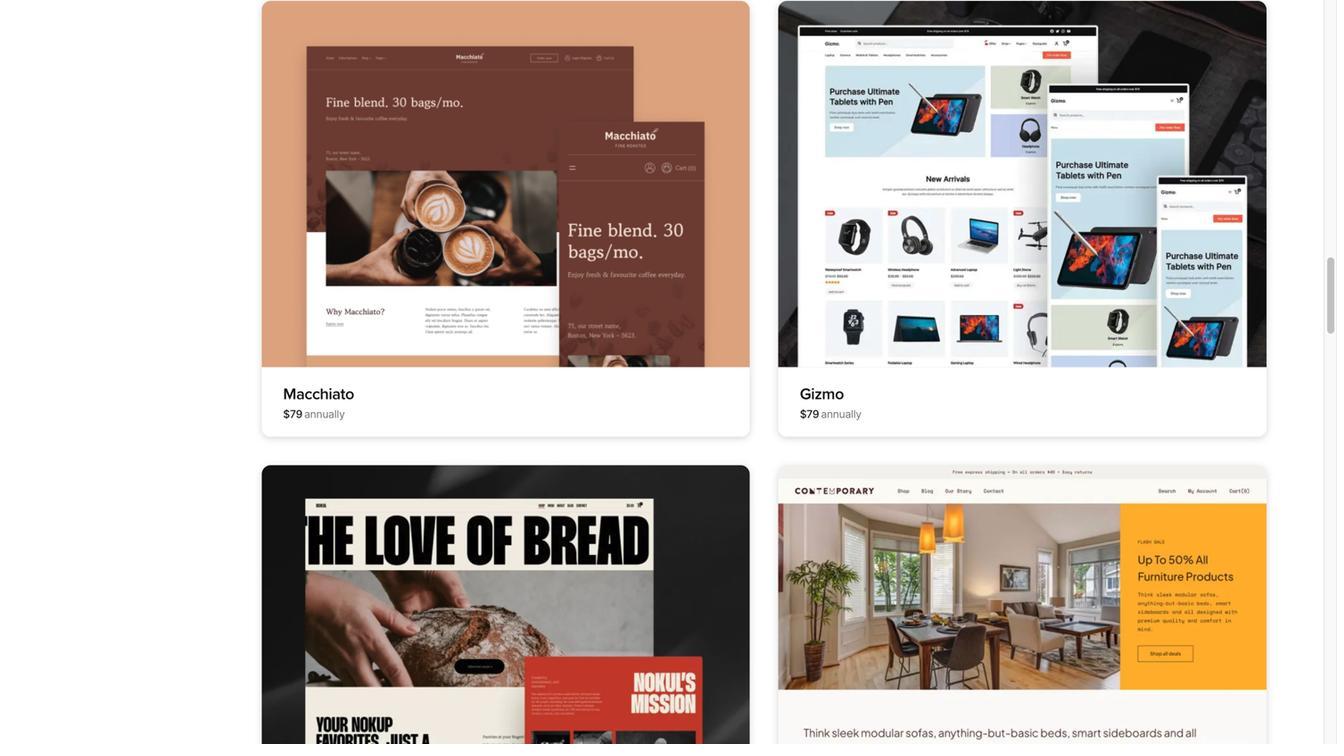 Task type: describe. For each thing, give the bounding box(es) containing it.
$79 for gizmo
[[800, 408, 819, 421]]

annually for macchiato
[[304, 408, 345, 421]]

macchiato $79 annually
[[283, 384, 354, 421]]

gizmo link
[[800, 384, 844, 404]]

gizmo
[[800, 384, 844, 404]]



Task type: vqa. For each thing, say whether or not it's contained in the screenshot.
use
no



Task type: locate. For each thing, give the bounding box(es) containing it.
$79
[[283, 408, 303, 421], [800, 408, 819, 421]]

0 horizontal spatial $79
[[283, 408, 303, 421]]

1 annually from the left
[[304, 408, 345, 421]]

macchiato
[[283, 384, 354, 404]]

2 annually from the left
[[821, 408, 862, 421]]

$79 down gizmo
[[800, 408, 819, 421]]

0 horizontal spatial annually
[[304, 408, 345, 421]]

1 horizontal spatial annually
[[821, 408, 862, 421]]

$79 down macchiato
[[283, 408, 303, 421]]

$79 inside gizmo $79 annually
[[800, 408, 819, 421]]

gizmo $79 annually
[[800, 384, 862, 421]]

annually down "gizmo" link
[[821, 408, 862, 421]]

annually
[[304, 408, 345, 421], [821, 408, 862, 421]]

annually inside macchiato $79 annually
[[304, 408, 345, 421]]

annually inside gizmo $79 annually
[[821, 408, 862, 421]]

$79 for macchiato
[[283, 408, 303, 421]]

1 horizontal spatial $79
[[800, 408, 819, 421]]

2 $79 from the left
[[800, 408, 819, 421]]

macchiato link
[[283, 384, 354, 404]]

1 $79 from the left
[[283, 408, 303, 421]]

annually for gizmo
[[821, 408, 862, 421]]

annually down macchiato
[[304, 408, 345, 421]]

$79 inside macchiato $79 annually
[[283, 408, 303, 421]]



